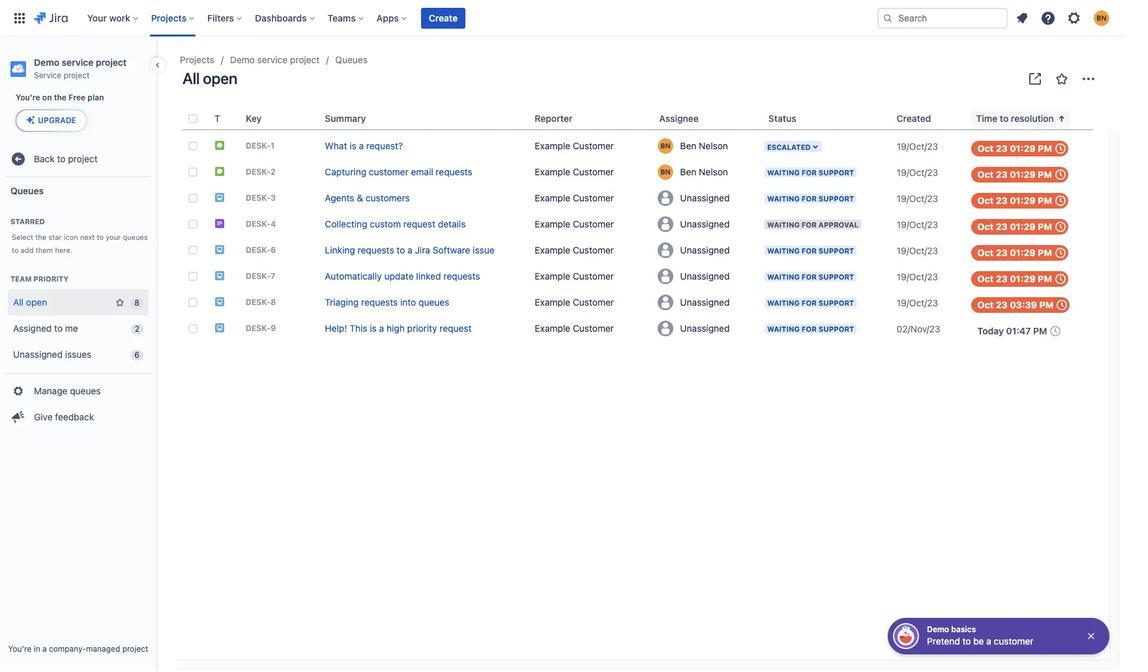 Task type: vqa. For each thing, say whether or not it's contained in the screenshot.
More image
no



Task type: describe. For each thing, give the bounding box(es) containing it.
be
[[974, 636, 984, 647]]

23 for linking requests to a jira software issue
[[996, 247, 1008, 258]]

a request that follows itsm workflows. image for what is a request?
[[215, 140, 225, 150]]

your
[[87, 12, 107, 23]]

priority
[[407, 323, 437, 334]]

email
[[411, 166, 433, 177]]

unassigned button for agents & customers
[[654, 188, 764, 209]]

select
[[12, 233, 33, 241]]

example customer for what is a request?
[[535, 140, 614, 151]]

created button
[[892, 111, 931, 127]]

project up free
[[64, 70, 90, 80]]

01:29 for linking requests to a jira software issue
[[1010, 247, 1036, 258]]

here.
[[55, 246, 72, 254]]

19/oct/23 for collecting custom request details
[[897, 219, 939, 230]]

0 vertical spatial all open
[[183, 69, 237, 87]]

what is a request? link
[[325, 140, 403, 151]]

an it problem or question. image for linking requests to a jira software issue
[[215, 244, 225, 255]]

automatically
[[325, 271, 382, 282]]

assignee button
[[654, 111, 699, 127]]

starred group
[[5, 203, 151, 261]]

customer inside demo basics pretend to be a customer
[[994, 636, 1034, 647]]

actions image
[[1081, 71, 1097, 87]]

01:29 for automatically update linked requests
[[1010, 273, 1036, 284]]

t
[[215, 113, 220, 124]]

pm for capturing customer email requests
[[1038, 169, 1053, 180]]

example customer for agents & customers
[[535, 192, 614, 203]]

example customer for collecting custom request details
[[535, 218, 614, 230]]

give feedback
[[34, 411, 94, 422]]

agents
[[325, 192, 354, 203]]

desk - 3
[[246, 193, 276, 203]]

0 vertical spatial star image
[[1054, 71, 1070, 87]]

0 vertical spatial is
[[350, 140, 357, 151]]

23 for what is a request?
[[996, 143, 1008, 154]]

desk - 9
[[246, 323, 276, 333]]

update
[[384, 271, 414, 282]]

unassigned button for triaging requests into queues
[[654, 292, 764, 313]]

automatically update linked requests link
[[325, 271, 480, 282]]

oct 23 01:29 pm for automatically update linked requests
[[978, 273, 1053, 284]]

1 vertical spatial queues
[[10, 185, 44, 196]]

time
[[977, 113, 998, 124]]

manage
[[34, 385, 67, 396]]

details
[[438, 218, 466, 230]]

ascending icon image
[[1054, 111, 1070, 127]]

capturing customer email requests link
[[325, 166, 473, 177]]

projects for projects link
[[180, 54, 214, 65]]

unassigned for linking requests to a jira software issue
[[680, 245, 730, 256]]

t button
[[209, 111, 220, 127]]

linking requests to a jira software issue
[[325, 245, 495, 256]]

requests down software
[[444, 271, 480, 282]]

jira
[[415, 245, 430, 256]]

1
[[271, 141, 275, 151]]

0 vertical spatial all
[[183, 69, 200, 87]]

plan
[[88, 93, 104, 102]]

a right in
[[42, 644, 47, 654]]

- for linking requests to a jira software issue
[[267, 245, 271, 255]]

2 inside team priority group
[[135, 324, 140, 334]]

collecting custom request details
[[325, 218, 466, 230]]

service
[[34, 70, 61, 80]]

desk for help!
[[246, 323, 267, 333]]

demo service project
[[230, 54, 320, 65]]

desk for linking
[[246, 245, 267, 255]]

apps button
[[373, 7, 412, 28]]

summary button
[[320, 111, 366, 127]]

desk for agents
[[246, 193, 267, 203]]

to right next
[[97, 233, 104, 241]]

linked
[[416, 271, 441, 282]]

unassigned issues
[[13, 349, 92, 360]]

company-
[[49, 644, 86, 654]]

pm for what is a request?
[[1038, 143, 1053, 154]]

customers
[[366, 192, 410, 203]]

- for automatically update linked requests
[[267, 271, 271, 281]]

demo service project service project
[[34, 57, 127, 80]]

project for demo service project
[[290, 54, 320, 65]]

oct 23 01:29 pm for agents & customers
[[978, 195, 1053, 206]]

team priority group
[[5, 261, 151, 373]]

dashboards button
[[251, 7, 320, 28]]

01:29 for capturing customer email requests
[[1010, 169, 1036, 180]]

unassigned for triaging requests into queues
[[680, 297, 730, 308]]

19/oct/23 for capturing customer email requests
[[897, 167, 939, 178]]

create button
[[421, 7, 466, 28]]

summary
[[325, 113, 366, 124]]

back to project link
[[5, 146, 151, 172]]

19/oct/23 for agents & customers
[[897, 193, 939, 204]]

example customer for automatically update linked requests
[[535, 271, 614, 282]]

capturing
[[325, 166, 367, 177]]

6 inside team priority group
[[135, 350, 140, 360]]

customer for collecting custom request details
[[573, 218, 614, 230]]

high
[[387, 323, 405, 334]]

example customer for linking requests to a jira software issue
[[535, 245, 614, 256]]

team priority
[[10, 275, 69, 283]]

0 horizontal spatial request
[[404, 218, 436, 230]]

an it problem or question. image for help! this is a high priority request
[[215, 322, 225, 333]]

oct 23 03:39 pm
[[978, 299, 1054, 310]]

help!
[[325, 323, 347, 334]]

free
[[69, 93, 86, 102]]

give
[[34, 411, 53, 422]]

customer for automatically update linked requests
[[573, 271, 614, 282]]

7
[[271, 271, 275, 281]]

select the star icon next to your queues to add them here.
[[12, 233, 148, 254]]

them
[[36, 246, 53, 254]]

19/oct/23 for triaging requests into queues
[[897, 297, 939, 308]]

03:39
[[1010, 299, 1038, 310]]

desk for what
[[246, 141, 267, 151]]

issues
[[65, 349, 92, 360]]

pretend
[[927, 636, 960, 647]]

help! this is a high priority request
[[325, 323, 472, 334]]

0 horizontal spatial customer
[[369, 166, 409, 177]]

custom
[[370, 218, 401, 230]]

banner containing your work
[[0, 0, 1126, 37]]

service for demo service project
[[257, 54, 288, 65]]

what
[[325, 140, 347, 151]]

to left add
[[12, 246, 19, 254]]

you're in a company-managed project
[[8, 644, 148, 654]]

desk - 2
[[246, 167, 276, 177]]

triaging requests into queues
[[325, 297, 450, 308]]

time to resolution button
[[971, 111, 1070, 127]]

status
[[769, 113, 797, 124]]

project for back to project
[[68, 153, 98, 164]]

23 for collecting custom request details
[[996, 221, 1008, 232]]

1 horizontal spatial 8
[[271, 297, 276, 307]]

demo for demo service project
[[230, 54, 255, 65]]

01:29 for what is a request?
[[1010, 143, 1036, 154]]

appswitcher icon image
[[12, 10, 27, 26]]

triaging
[[325, 297, 359, 308]]

desk for automatically
[[246, 271, 267, 281]]

your
[[106, 233, 121, 241]]

give feedback button
[[5, 404, 151, 430]]

to right back
[[57, 153, 66, 164]]

all open inside team priority group
[[13, 296, 47, 308]]

19/oct/23 for automatically update linked requests
[[897, 271, 939, 282]]

status button
[[764, 111, 797, 127]]

a left jira
[[408, 245, 413, 256]]

collecting
[[325, 218, 367, 230]]

icon
[[64, 233, 78, 241]]

ben for capturing customer email requests
[[680, 166, 697, 178]]

nelson for capturing customer email requests
[[699, 166, 728, 178]]

1 horizontal spatial 2
[[271, 167, 276, 177]]

reporter button
[[530, 111, 573, 127]]

open inside team priority group
[[26, 296, 47, 308]]

what is a request?
[[325, 140, 403, 151]]

star
[[48, 233, 62, 241]]

customer for agents & customers
[[573, 192, 614, 203]]

starred
[[10, 217, 45, 226]]

unassigned button for help! this is a high priority request
[[654, 318, 764, 339]]

to inside team priority group
[[54, 323, 63, 334]]

unassigned button for linking requests to a jira software issue
[[654, 240, 764, 261]]

unassigned button for collecting custom request details
[[654, 214, 764, 235]]

pm for triaging requests into queues
[[1040, 299, 1054, 310]]

a left request? at the top left of the page
[[359, 140, 364, 151]]

23 for automatically update linked requests
[[996, 273, 1008, 284]]

example for capturing customer email requests
[[535, 166, 571, 177]]

triaging requests into queues link
[[325, 297, 450, 308]]

1 horizontal spatial 6
[[271, 245, 276, 255]]

work
[[109, 12, 130, 23]]

to inside demo basics pretend to be a customer
[[963, 636, 971, 647]]

your work
[[87, 12, 130, 23]]

23 for triaging requests into queues
[[996, 299, 1008, 310]]

oct for what is a request?
[[978, 143, 994, 154]]

pm for agents & customers
[[1038, 195, 1053, 206]]

example customer for triaging requests into queues
[[535, 297, 614, 308]]

ben nelson for capturing customer email requests
[[680, 166, 728, 178]]

example for triaging requests into queues
[[535, 297, 571, 308]]

resolution
[[1011, 113, 1054, 124]]

customer for triaging requests into queues
[[573, 297, 614, 308]]



Task type: locate. For each thing, give the bounding box(es) containing it.
4 example customer from the top
[[535, 218, 614, 230]]

0 vertical spatial ben
[[680, 140, 697, 151]]

1 nelson from the top
[[699, 140, 728, 151]]

- for collecting custom request details
[[267, 219, 271, 229]]

0 horizontal spatial service
[[62, 57, 93, 68]]

the
[[54, 93, 66, 102], [35, 233, 46, 241]]

your profile and settings image
[[1094, 10, 1110, 26]]

requests right 'email'
[[436, 166, 473, 177]]

an it problem or question. image up a requests that may require approval. icon
[[215, 192, 225, 202]]

help! this is a high priority request link
[[325, 323, 472, 334]]

0 vertical spatial nelson
[[699, 140, 728, 151]]

primary element
[[8, 0, 878, 36]]

all open down team
[[13, 296, 47, 308]]

a request that follows itsm workflows. image left desk - 2
[[215, 166, 225, 176]]

example for what is a request?
[[535, 140, 571, 151]]

open down the "team priority"
[[26, 296, 47, 308]]

3 example customer from the top
[[535, 192, 614, 203]]

nelson
[[699, 140, 728, 151], [699, 166, 728, 178]]

pm for automatically update linked requests
[[1038, 273, 1053, 284]]

2 nelson from the top
[[699, 166, 728, 178]]

1 - from the top
[[267, 141, 271, 151]]

today
[[978, 325, 1004, 336]]

customer for linking requests to a jira software issue
[[573, 245, 614, 256]]

apps
[[377, 12, 399, 23]]

1 19/oct/23 from the top
[[897, 141, 939, 152]]

unassigned for automatically update linked requests
[[680, 271, 730, 282]]

1 vertical spatial ben nelson button
[[654, 162, 764, 183]]

request
[[404, 218, 436, 230], [440, 323, 472, 334]]

help image
[[1041, 10, 1056, 26]]

open down projects link
[[203, 69, 237, 87]]

a inside demo basics pretend to be a customer
[[987, 636, 992, 647]]

add
[[21, 246, 34, 254]]

0 vertical spatial open
[[203, 69, 237, 87]]

a request that follows itsm workflows. image
[[215, 140, 225, 150], [215, 166, 225, 176]]

is right this in the top of the page
[[370, 323, 377, 334]]

settings image
[[1067, 10, 1083, 26]]

all open
[[183, 69, 237, 87], [13, 296, 47, 308]]

6 19/oct/23 from the top
[[897, 271, 939, 282]]

1 vertical spatial the
[[35, 233, 46, 241]]

unassigned button
[[654, 188, 764, 209], [654, 214, 764, 235], [654, 240, 764, 261], [654, 266, 764, 287], [654, 292, 764, 313], [654, 318, 764, 339]]

software
[[433, 245, 470, 256]]

19/oct/23 for linking requests to a jira software issue
[[897, 245, 939, 256]]

4
[[271, 219, 276, 229]]

desk down desk - 1
[[246, 167, 267, 177]]

1 ben nelson button from the top
[[654, 136, 764, 157]]

2 vertical spatial queues
[[70, 385, 101, 396]]

- down desk - 8
[[267, 323, 271, 333]]

7 19/oct/23 from the top
[[897, 297, 939, 308]]

1 horizontal spatial all
[[183, 69, 200, 87]]

customer
[[573, 140, 614, 151], [573, 166, 614, 177], [573, 192, 614, 203], [573, 218, 614, 230], [573, 245, 614, 256], [573, 271, 614, 282], [573, 297, 614, 308], [573, 323, 614, 334]]

projects right work on the left top of page
[[151, 12, 187, 23]]

project right the managed
[[122, 644, 148, 654]]

23
[[996, 143, 1008, 154], [996, 169, 1008, 180], [996, 195, 1008, 206], [996, 221, 1008, 232], [996, 247, 1008, 258], [996, 273, 1008, 284], [996, 299, 1008, 310]]

- up 7
[[267, 245, 271, 255]]

assignee
[[660, 113, 699, 124]]

example for agents & customers
[[535, 192, 571, 203]]

1 ben nelson from the top
[[680, 140, 728, 151]]

0 horizontal spatial star image
[[115, 297, 125, 308]]

1 oct 23 01:29 pm from the top
[[978, 143, 1053, 154]]

- down 7
[[267, 297, 271, 307]]

0 vertical spatial 2
[[271, 167, 276, 177]]

projects
[[151, 12, 187, 23], [180, 54, 214, 65]]

assigned to me
[[13, 323, 78, 334]]

1 vertical spatial is
[[370, 323, 377, 334]]

queues right your
[[123, 233, 148, 241]]

7 - from the top
[[267, 297, 271, 307]]

9
[[271, 323, 276, 333]]

desk up "desk - 7"
[[246, 245, 267, 255]]

4 oct 23 01:29 pm from the top
[[978, 221, 1053, 232]]

2 a request that follows itsm workflows. image from the top
[[215, 166, 225, 176]]

queues up starred
[[10, 185, 44, 196]]

6 - from the top
[[267, 271, 271, 281]]

group containing manage queues
[[5, 373, 151, 434]]

capturing customer email requests
[[325, 166, 473, 177]]

example customer for capturing customer email requests
[[535, 166, 614, 177]]

- down 1
[[267, 167, 271, 177]]

5 19/oct/23 from the top
[[897, 245, 939, 256]]

1 vertical spatial nelson
[[699, 166, 728, 178]]

ben nelson button for capturing customer email requests
[[654, 162, 764, 183]]

6 desk from the top
[[246, 271, 267, 281]]

1 horizontal spatial queues
[[335, 54, 368, 65]]

requests
[[436, 166, 473, 177], [358, 245, 394, 256], [444, 271, 480, 282], [361, 297, 398, 308]]

1 example customer from the top
[[535, 140, 614, 151]]

1 ben from the top
[[680, 140, 697, 151]]

0 vertical spatial you're
[[16, 93, 40, 102]]

2 ben nelson from the top
[[680, 166, 728, 178]]

an it problem or question. image left desk - 9
[[215, 322, 225, 333]]

nelson for what is a request?
[[699, 140, 728, 151]]

- for agents & customers
[[267, 193, 271, 203]]

01:29 for agents & customers
[[1010, 195, 1036, 206]]

3 oct 23 01:29 pm from the top
[[978, 195, 1053, 206]]

3 an it problem or question. image from the top
[[215, 322, 225, 333]]

1 desk from the top
[[246, 141, 267, 151]]

this
[[350, 323, 368, 334]]

service down dashboards
[[257, 54, 288, 65]]

jira image
[[34, 10, 68, 26], [34, 10, 68, 26]]

a request that follows itsm workflows. image for capturing customer email requests
[[215, 166, 225, 176]]

desk for triaging
[[246, 297, 267, 307]]

5 example customer from the top
[[535, 245, 614, 256]]

queues
[[335, 54, 368, 65], [10, 185, 44, 196]]

oct for collecting custom request details
[[978, 221, 994, 232]]

all down team
[[13, 296, 24, 308]]

search image
[[883, 13, 893, 23]]

1 vertical spatial a request that follows itsm workflows. image
[[215, 166, 225, 176]]

all down projects link
[[183, 69, 200, 87]]

0 vertical spatial ben nelson button
[[654, 136, 764, 157]]

all
[[183, 69, 200, 87], [13, 296, 24, 308]]

projects for projects popup button
[[151, 12, 187, 23]]

7 23 from the top
[[996, 299, 1008, 310]]

2 ben from the top
[[680, 166, 697, 178]]

project down 'dashboards' dropdown button
[[290, 54, 320, 65]]

8 inside team priority group
[[135, 298, 140, 308]]

3 oct from the top
[[978, 195, 994, 206]]

0 horizontal spatial the
[[35, 233, 46, 241]]

oct for automatically update linked requests
[[978, 273, 994, 284]]

example customer for help! this is a high priority request
[[535, 323, 614, 334]]

6
[[271, 245, 276, 255], [135, 350, 140, 360]]

time to resolution
[[977, 113, 1054, 124]]

2 example customer from the top
[[535, 166, 614, 177]]

service for demo service project service project
[[62, 57, 93, 68]]

queues inside select the star icon next to your queues to add them here.
[[123, 233, 148, 241]]

2 19/oct/23 from the top
[[897, 167, 939, 178]]

all open down projects link
[[183, 69, 237, 87]]

8 desk from the top
[[246, 323, 267, 333]]

4 customer from the top
[[573, 218, 614, 230]]

created
[[897, 113, 931, 124]]

demo up service
[[34, 57, 59, 68]]

all inside team priority group
[[13, 296, 24, 308]]

desk - 4
[[246, 219, 276, 229]]

0 vertical spatial ben nelson
[[680, 140, 728, 151]]

queues inside button
[[70, 385, 101, 396]]

6 unassigned button from the top
[[654, 318, 764, 339]]

- for triaging requests into queues
[[267, 297, 271, 307]]

star image inside team priority group
[[115, 297, 125, 308]]

request right priority
[[440, 323, 472, 334]]

8 customer from the top
[[573, 323, 614, 334]]

desk left 7
[[246, 271, 267, 281]]

to inside button
[[1000, 113, 1009, 124]]

an it problem or question. image left desk - 8
[[215, 296, 225, 307]]

oct 23 01:29 pm for what is a request?
[[978, 143, 1053, 154]]

customer for help! this is a high priority request
[[573, 323, 614, 334]]

1 vertical spatial an it problem or question. image
[[215, 296, 225, 307]]

a request that follows itsm workflows. image down t
[[215, 140, 225, 150]]

reporter
[[535, 113, 573, 124]]

1 vertical spatial open
[[26, 296, 47, 308]]

0 vertical spatial 6
[[271, 245, 276, 255]]

4 example from the top
[[535, 218, 571, 230]]

1 horizontal spatial queues
[[123, 233, 148, 241]]

2 horizontal spatial queues
[[419, 297, 450, 308]]

6 01:29 from the top
[[1010, 273, 1036, 284]]

2 01:29 from the top
[[1010, 169, 1036, 180]]

on
[[42, 93, 52, 102]]

1 vertical spatial all open
[[13, 296, 47, 308]]

to right time
[[1000, 113, 1009, 124]]

02/nov/23
[[897, 323, 941, 335]]

an it problem or question. image down a requests that may require approval. icon
[[215, 244, 225, 255]]

notifications image
[[1015, 10, 1030, 26]]

customer right be
[[994, 636, 1034, 647]]

6 down 4
[[271, 245, 276, 255]]

6 right issues
[[135, 350, 140, 360]]

2 customer from the top
[[573, 166, 614, 177]]

dashboards
[[255, 12, 307, 23]]

0 horizontal spatial 6
[[135, 350, 140, 360]]

2 oct from the top
[[978, 169, 994, 180]]

demo down filters dropdown button
[[230, 54, 255, 65]]

filters
[[207, 12, 234, 23]]

pm for linking requests to a jira software issue
[[1038, 247, 1053, 258]]

demo for demo basics pretend to be a customer
[[927, 625, 950, 635]]

0 horizontal spatial queues
[[70, 385, 101, 396]]

project up the plan on the left top of the page
[[96, 57, 127, 68]]

1 customer from the top
[[573, 140, 614, 151]]

manage queues button
[[5, 378, 151, 404]]

7 example customer from the top
[[535, 297, 614, 308]]

you're for you're in a company-managed project
[[8, 644, 32, 654]]

1 example from the top
[[535, 140, 571, 151]]

0 horizontal spatial 2
[[135, 324, 140, 334]]

1 unassigned button from the top
[[654, 188, 764, 209]]

back
[[34, 153, 55, 164]]

- up 4
[[267, 193, 271, 203]]

5 23 from the top
[[996, 247, 1008, 258]]

6 example customer from the top
[[535, 271, 614, 282]]

5 example from the top
[[535, 245, 571, 256]]

group
[[5, 373, 151, 434]]

&
[[357, 192, 363, 203]]

desk left 3
[[246, 193, 267, 203]]

the right the on
[[54, 93, 66, 102]]

7 example from the top
[[535, 297, 571, 308]]

23 for capturing customer email requests
[[996, 169, 1008, 180]]

0 horizontal spatial 8
[[135, 298, 140, 308]]

1 vertical spatial 2
[[135, 324, 140, 334]]

7 desk from the top
[[246, 297, 267, 307]]

demo inside demo basics pretend to be a customer
[[927, 625, 950, 635]]

0 vertical spatial queues
[[123, 233, 148, 241]]

desk - 8
[[246, 297, 276, 307]]

0 vertical spatial a request that follows itsm workflows. image
[[215, 140, 225, 150]]

2 ben nelson button from the top
[[654, 162, 764, 183]]

projects inside popup button
[[151, 12, 187, 23]]

an it problem or question. image for triaging requests into queues
[[215, 296, 225, 307]]

you're left in
[[8, 644, 32, 654]]

ben nelson for what is a request?
[[680, 140, 728, 151]]

- up desk - 8
[[267, 271, 271, 281]]

is right "what"
[[350, 140, 357, 151]]

0 vertical spatial the
[[54, 93, 66, 102]]

close image
[[1086, 631, 1097, 642]]

request?
[[366, 140, 403, 151]]

3 19/oct/23 from the top
[[897, 193, 939, 204]]

- for what is a request?
[[267, 141, 271, 151]]

7 customer from the top
[[573, 297, 614, 308]]

0 vertical spatial an it problem or question. image
[[215, 192, 225, 202]]

queues up give feedback button
[[70, 385, 101, 396]]

5 oct 23 01:29 pm from the top
[[978, 247, 1053, 258]]

5 unassigned button from the top
[[654, 292, 764, 313]]

1 vertical spatial customer
[[994, 636, 1034, 647]]

- up desk - 2
[[267, 141, 271, 151]]

8
[[271, 297, 276, 307], [135, 298, 140, 308]]

to left me
[[54, 323, 63, 334]]

queues right into
[[419, 297, 450, 308]]

teams
[[328, 12, 356, 23]]

ben nelson button for what is a request?
[[654, 136, 764, 157]]

requests left into
[[361, 297, 398, 308]]

5 - from the top
[[267, 245, 271, 255]]

oct for triaging requests into queues
[[978, 299, 994, 310]]

- down 3
[[267, 219, 271, 229]]

1 vertical spatial queues
[[419, 297, 450, 308]]

the up them
[[35, 233, 46, 241]]

2 desk from the top
[[246, 167, 267, 177]]

6 customer from the top
[[573, 271, 614, 282]]

0 horizontal spatial all open
[[13, 296, 47, 308]]

2 vertical spatial an it problem or question. image
[[215, 322, 225, 333]]

unassigned for agents & customers
[[680, 193, 730, 204]]

2 horizontal spatial demo
[[927, 625, 950, 635]]

you're for you're on the free plan
[[16, 93, 40, 102]]

2 an it problem or question. image from the top
[[215, 296, 225, 307]]

3
[[271, 193, 276, 203]]

teams button
[[324, 7, 369, 28]]

1 vertical spatial star image
[[115, 297, 125, 308]]

unassigned inside team priority group
[[13, 349, 63, 360]]

4 - from the top
[[267, 219, 271, 229]]

projects link
[[180, 52, 214, 68]]

5 customer from the top
[[573, 245, 614, 256]]

0 vertical spatial customer
[[369, 166, 409, 177]]

desk - 7
[[246, 271, 275, 281]]

desk left 9
[[246, 323, 267, 333]]

01:29 for collecting custom request details
[[1010, 221, 1036, 232]]

6 example from the top
[[535, 271, 571, 282]]

4 23 from the top
[[996, 221, 1008, 232]]

is
[[350, 140, 357, 151], [370, 323, 377, 334]]

0 horizontal spatial all
[[13, 296, 24, 308]]

customer up customers at the left of the page
[[369, 166, 409, 177]]

oct 23 01:29 pm for linking requests to a jira software issue
[[978, 247, 1053, 258]]

example for linking requests to a jira software issue
[[535, 245, 571, 256]]

3 01:29 from the top
[[1010, 195, 1036, 206]]

1 horizontal spatial is
[[370, 323, 377, 334]]

0 horizontal spatial open
[[26, 296, 47, 308]]

unassigned for collecting custom request details
[[680, 219, 730, 230]]

1 vertical spatial you're
[[8, 644, 32, 654]]

8 example customer from the top
[[535, 323, 614, 334]]

1 horizontal spatial star image
[[1054, 71, 1070, 87]]

0 vertical spatial projects
[[151, 12, 187, 23]]

4 01:29 from the top
[[1010, 221, 1036, 232]]

an it problem or question. image
[[215, 192, 225, 202], [215, 270, 225, 281]]

an it problem or question. image left "desk - 7"
[[215, 270, 225, 281]]

1 vertical spatial projects
[[180, 54, 214, 65]]

0 vertical spatial request
[[404, 218, 436, 230]]

4 19/oct/23 from the top
[[897, 219, 939, 230]]

ben for what is a request?
[[680, 140, 697, 151]]

3 example from the top
[[535, 192, 571, 203]]

5 desk from the top
[[246, 245, 267, 255]]

issue
[[473, 245, 495, 256]]

banner
[[0, 0, 1126, 37]]

1 horizontal spatial request
[[440, 323, 472, 334]]

01:47
[[1007, 325, 1031, 336]]

1 horizontal spatial demo
[[230, 54, 255, 65]]

1 vertical spatial ben nelson
[[680, 166, 728, 178]]

to
[[1000, 113, 1009, 124], [57, 153, 66, 164], [97, 233, 104, 241], [397, 245, 405, 256], [12, 246, 19, 254], [54, 323, 63, 334], [963, 636, 971, 647]]

service up free
[[62, 57, 93, 68]]

1 horizontal spatial open
[[203, 69, 237, 87]]

upgrade
[[38, 115, 76, 125]]

1 23 from the top
[[996, 143, 1008, 154]]

linking
[[325, 245, 355, 256]]

8 example from the top
[[535, 323, 571, 334]]

demo for demo service project service project
[[34, 57, 59, 68]]

demo service project link
[[230, 52, 320, 68]]

0 horizontal spatial queues
[[10, 185, 44, 196]]

4 unassigned button from the top
[[654, 266, 764, 287]]

demo inside demo service project service project
[[34, 57, 59, 68]]

1 vertical spatial all
[[13, 296, 24, 308]]

desk left 1
[[246, 141, 267, 151]]

5 oct from the top
[[978, 247, 994, 258]]

manage queues
[[34, 385, 101, 396]]

key
[[246, 113, 262, 124]]

ben
[[680, 140, 697, 151], [680, 166, 697, 178]]

desk for capturing
[[246, 167, 267, 177]]

desk down "desk - 7"
[[246, 297, 267, 307]]

3 23 from the top
[[996, 195, 1008, 206]]

customer for capturing customer email requests
[[573, 166, 614, 177]]

example for automatically update linked requests
[[535, 271, 571, 282]]

1 horizontal spatial customer
[[994, 636, 1034, 647]]

oct for capturing customer email requests
[[978, 169, 994, 180]]

4 desk from the top
[[246, 219, 267, 229]]

3 unassigned button from the top
[[654, 240, 764, 261]]

me
[[65, 323, 78, 334]]

1 an it problem or question. image from the top
[[215, 192, 225, 202]]

2 example from the top
[[535, 166, 571, 177]]

example for collecting custom request details
[[535, 218, 571, 230]]

oct 23 01:29 pm
[[978, 143, 1053, 154], [978, 169, 1053, 180], [978, 195, 1053, 206], [978, 221, 1053, 232], [978, 247, 1053, 258], [978, 273, 1053, 284]]

1 horizontal spatial the
[[54, 93, 66, 102]]

agents & customers
[[325, 192, 410, 203]]

basics
[[952, 625, 976, 635]]

0 horizontal spatial demo
[[34, 57, 59, 68]]

service inside demo service project service project
[[62, 57, 93, 68]]

queues down teams dropdown button
[[335, 54, 368, 65]]

Search field
[[878, 7, 1008, 28]]

0 vertical spatial an it problem or question. image
[[215, 244, 225, 255]]

the inside select the star icon next to your queues to add them here.
[[35, 233, 46, 241]]

an it problem or question. image for agents & customers
[[215, 192, 225, 202]]

5 01:29 from the top
[[1010, 247, 1036, 258]]

projects down projects popup button
[[180, 54, 214, 65]]

6 23 from the top
[[996, 273, 1008, 284]]

2 23 from the top
[[996, 169, 1008, 180]]

today 01:47 pm
[[978, 325, 1048, 336]]

desk for collecting
[[246, 219, 267, 229]]

managed
[[86, 644, 120, 654]]

back to project
[[34, 153, 98, 164]]

assigned
[[13, 323, 52, 334]]

upgrade button
[[16, 110, 86, 131]]

1 horizontal spatial service
[[257, 54, 288, 65]]

agents & customers link
[[325, 192, 410, 203]]

1 vertical spatial an it problem or question. image
[[215, 270, 225, 281]]

oct 23 01:29 pm for capturing customer email requests
[[978, 169, 1053, 180]]

star image
[[1054, 71, 1070, 87], [115, 297, 125, 308]]

oct for linking requests to a jira software issue
[[978, 247, 994, 258]]

1 vertical spatial ben
[[680, 166, 697, 178]]

example for help! this is a high priority request
[[535, 323, 571, 334]]

customer for what is a request?
[[573, 140, 614, 151]]

1 a request that follows itsm workflows. image from the top
[[215, 140, 225, 150]]

request up jira
[[404, 218, 436, 230]]

ben nelson
[[680, 140, 728, 151], [680, 166, 728, 178]]

1 01:29 from the top
[[1010, 143, 1036, 154]]

example customer
[[535, 140, 614, 151], [535, 166, 614, 177], [535, 192, 614, 203], [535, 218, 614, 230], [535, 245, 614, 256], [535, 271, 614, 282], [535, 297, 614, 308], [535, 323, 614, 334]]

1 oct from the top
[[978, 143, 994, 154]]

demo up pretend
[[927, 625, 950, 635]]

1 an it problem or question. image from the top
[[215, 244, 225, 255]]

- for help! this is a high priority request
[[267, 323, 271, 333]]

23 for agents & customers
[[996, 195, 1008, 206]]

2 oct 23 01:29 pm from the top
[[978, 169, 1053, 180]]

1 horizontal spatial all open
[[183, 69, 237, 87]]

a left high on the left top of page
[[379, 323, 384, 334]]

1 vertical spatial request
[[440, 323, 472, 334]]

3 - from the top
[[267, 193, 271, 203]]

a right be
[[987, 636, 992, 647]]

pm for collecting custom request details
[[1038, 221, 1053, 232]]

unassigned for help! this is a high priority request
[[680, 323, 730, 334]]

desk - 6
[[246, 245, 276, 255]]

unassigned button for automatically update linked requests
[[654, 266, 764, 287]]

project right back
[[68, 153, 98, 164]]

6 oct from the top
[[978, 273, 994, 284]]

-
[[267, 141, 271, 151], [267, 167, 271, 177], [267, 193, 271, 203], [267, 219, 271, 229], [267, 245, 271, 255], [267, 271, 271, 281], [267, 297, 271, 307], [267, 323, 271, 333]]

8 - from the top
[[267, 323, 271, 333]]

an it problem or question. image
[[215, 244, 225, 255], [215, 296, 225, 307], [215, 322, 225, 333]]

1 vertical spatial 6
[[135, 350, 140, 360]]

19/oct/23 for what is a request?
[[897, 141, 939, 152]]

unassigned
[[680, 193, 730, 204], [680, 219, 730, 230], [680, 245, 730, 256], [680, 271, 730, 282], [680, 297, 730, 308], [680, 323, 730, 334], [13, 349, 63, 360]]

7 oct from the top
[[978, 299, 994, 310]]

2 - from the top
[[267, 167, 271, 177]]

requests down custom
[[358, 245, 394, 256]]

you're left the on
[[16, 93, 40, 102]]

3 customer from the top
[[573, 192, 614, 203]]

0 vertical spatial queues
[[335, 54, 368, 65]]

4 oct from the top
[[978, 221, 994, 232]]

to left be
[[963, 636, 971, 647]]

team
[[10, 275, 32, 283]]

to left jira
[[397, 245, 405, 256]]

desk left 4
[[246, 219, 267, 229]]

6 oct 23 01:29 pm from the top
[[978, 273, 1053, 284]]

your work button
[[83, 7, 143, 28]]

3 desk from the top
[[246, 193, 267, 203]]

2 unassigned button from the top
[[654, 214, 764, 235]]

2 an it problem or question. image from the top
[[215, 270, 225, 281]]

0 horizontal spatial is
[[350, 140, 357, 151]]

a requests that may require approval. image
[[215, 218, 225, 229]]



